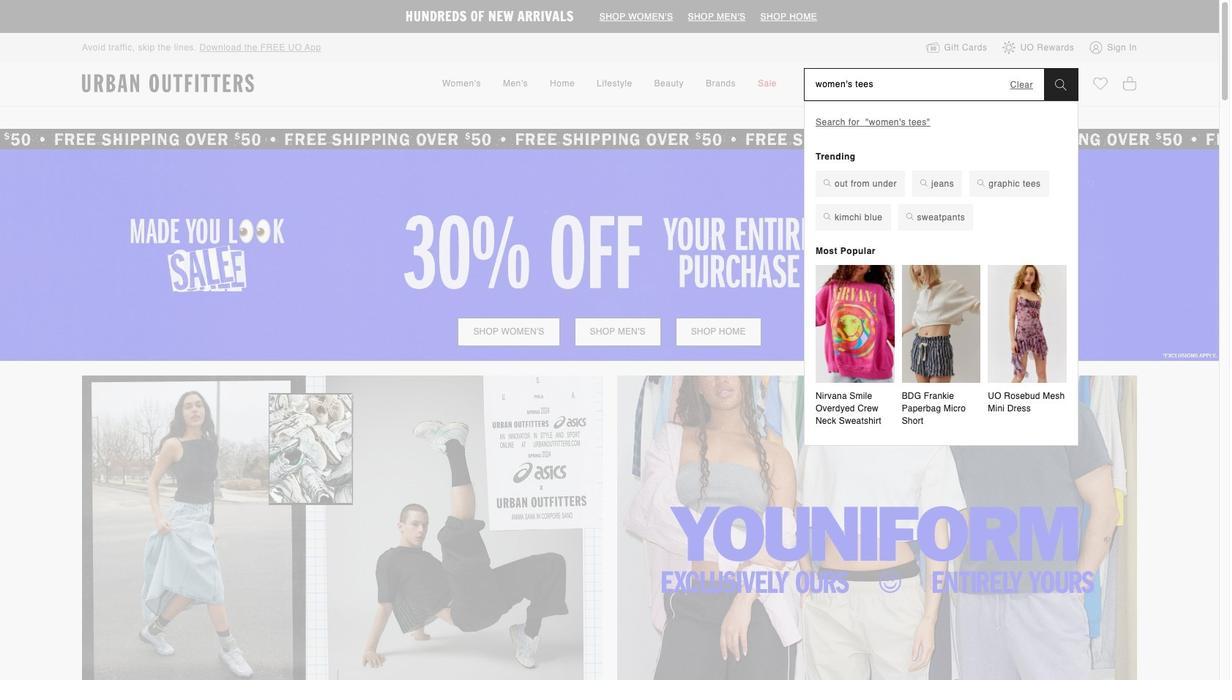 Task type: vqa. For each thing, say whether or not it's contained in the screenshot.
Blanket
no



Task type: locate. For each thing, give the bounding box(es) containing it.
search image
[[1055, 79, 1067, 91]]

 image
[[82, 375, 602, 680], [617, 375, 1137, 680]]

None search field
[[805, 69, 1044, 100]]

free ship image
[[0, 129, 1219, 149]]

0 horizontal spatial  image
[[82, 375, 602, 680]]

1 horizontal spatial  image
[[617, 375, 1137, 680]]

group
[[816, 265, 1067, 431]]



Task type: describe. For each thing, give the bounding box(es) containing it.
Search text field
[[805, 69, 1010, 100]]

2  image from the left
[[617, 375, 1137, 680]]

trending group
[[816, 170, 1067, 238]]

my shopping bag image
[[1122, 76, 1137, 92]]

nirvana smile overdyed crew neck sweatshirt image
[[816, 265, 894, 383]]

april fools image
[[0, 149, 1219, 361]]

bdg frankie paperbag micro short image
[[902, 265, 981, 383]]

uo rosebud mesh mini dress image
[[988, 265, 1067, 383]]

favorites image
[[1093, 76, 1108, 92]]

urban outfitters image
[[82, 74, 254, 93]]

1  image from the left
[[82, 375, 602, 680]]

main navigation element
[[310, 62, 909, 106]]



